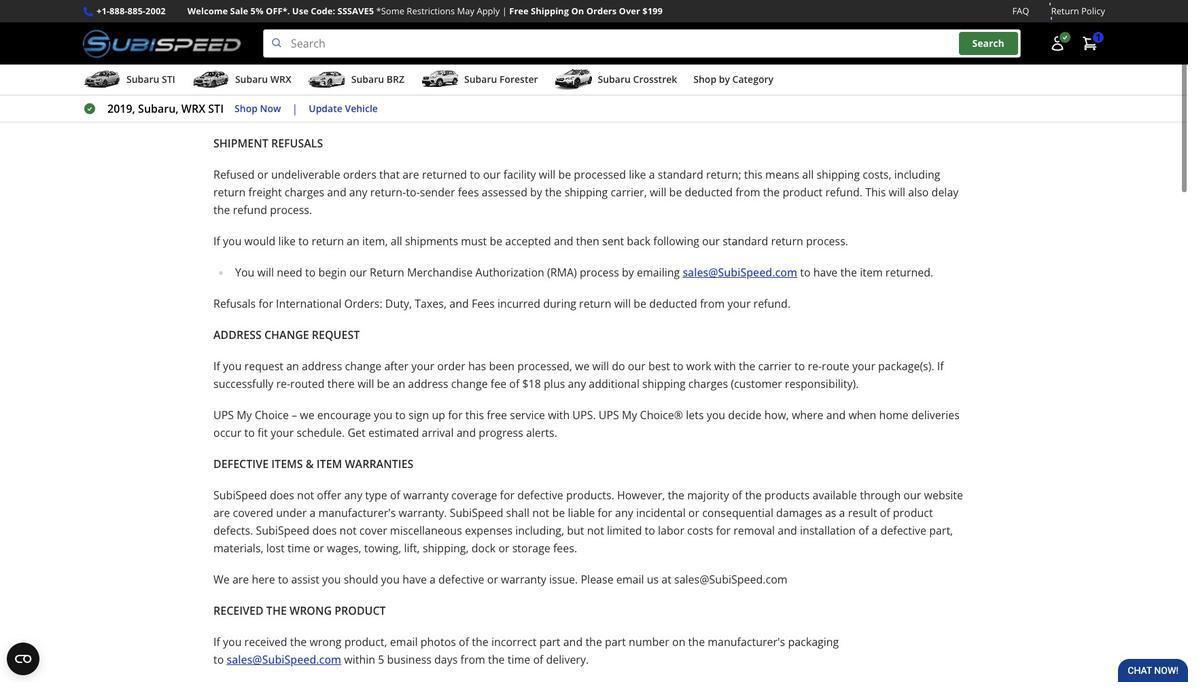 Task type: vqa. For each thing, say whether or not it's contained in the screenshot.
THE 'TRD GR BRAKE PADS FRONT - 2022-2024 TOYOTA GR86' image
no



Task type: describe. For each thing, give the bounding box(es) containing it.
1 horizontal spatial are
[[233, 573, 249, 588]]

1 vertical spatial begin
[[319, 265, 347, 280]]

charges inside if you request an address change after your order has been processed, we will do our best to work with the carrier to re-route your package(s). if successfully re-routed there will be an address change fee of $18 plus any additional shipping charges (customer responsibility).
[[689, 377, 728, 392]]

0 vertical spatial address
[[302, 359, 342, 374]]

if for if you request an address change after your order has been processed, we will do our best to work with the carrier to re-route your package(s). if successfully re-routed there will be an address change fee of $18 plus any additional shipping charges (customer responsibility).
[[214, 359, 220, 374]]

any inside if you request an address change after your order has been processed, we will do our best to work with the carrier to re-route your package(s). if successfully re-routed there will be an address change fee of $18 plus any additional shipping charges (customer responsibility).
[[568, 377, 586, 392]]

of down the through
[[880, 506, 891, 521]]

incidental
[[637, 506, 686, 521]]

refusals
[[271, 136, 323, 151]]

fees.
[[554, 541, 577, 556]]

on
[[572, 5, 584, 17]]

1 horizontal spatial item
[[459, 82, 481, 97]]

1 vertical spatial need
[[277, 265, 302, 280]]

welcome
[[188, 5, 228, 17]]

return down the "you will need to begin our return merchandise authorization (rma) process by emailing sales@subispeed.com to have the item returned." on the top of the page
[[579, 297, 612, 312]]

and left hasn't
[[367, 105, 387, 120]]

will inside if the item you ordered was in stock at the time you placed your order, it is unlikely we will be able to cancel your order. our system sends orders immediately to ship.
[[652, 15, 669, 30]]

any left the type
[[344, 488, 363, 503]]

1 vertical spatial authorization
[[476, 265, 545, 280]]

0 vertical spatial sales@subispeed.com link
[[281, 82, 396, 97]]

subispeed up covered
[[214, 488, 267, 503]]

shipping inside if you request an address change after your order has been processed, we will do our best to work with the carrier to re-route your package(s). if successfully re-routed there will be an address change fee of $18 plus any additional shipping charges (customer responsibility).
[[643, 377, 686, 392]]

already
[[327, 64, 366, 79]]

update vehicle
[[309, 102, 378, 115]]

additional
[[589, 377, 640, 392]]

if your order isn't in stock and hasn't shipped, please email subispeed at
[[235, 105, 605, 120]]

if you would like to return an item, all shipments must be accepted and then sent back following our standard return process.
[[214, 234, 849, 249]]

0 horizontal spatial you
[[235, 265, 255, 280]]

all inside the refused or undeliverable orders that are returned to our facility will be processed like a standard return; this means all shipping costs, including return freight charges and any return-to-sender fees assessed by the shipping carrier, will be deducted from the product refund. this will also delay the refund process.
[[803, 167, 814, 182]]

or up costs
[[689, 506, 700, 521]]

faq
[[1013, 5, 1030, 17]]

if the item you ordered was in stock at the time you placed your order, it is unlikely we will be able to cancel your order. our system sends orders immediately to ship.
[[214, 15, 947, 48]]

arrival
[[422, 426, 454, 441]]

you right should
[[381, 573, 400, 588]]

subaru for subaru sti
[[126, 73, 159, 86]]

2 vertical spatial an
[[393, 377, 405, 392]]

sale
[[230, 5, 248, 17]]

routed
[[290, 377, 325, 392]]

0 horizontal spatial return
[[370, 265, 404, 280]]

you right assist
[[322, 573, 341, 588]]

would
[[245, 234, 276, 249]]

1 vertical spatial address
[[408, 377, 449, 392]]

our inside subispeed does not offer any type of warranty coverage for defective products. however, the majority of the products available through our website are covered under a manufacturer's warranty. subispeed shall not be liable for any incidental or consequential damages as a result of product defects. subispeed does not cover miscellaneous expenses including, but not limited to labor costs for removal and installation of a defective part, materials, lost time or wages, towing, lift, shipping, dock or storage fees.
[[904, 488, 922, 503]]

the inside if you request an address change after your order has been processed, we will do our best to work with the carrier to re-route your package(s). if successfully re-routed there will be an address change fee of $18 plus any additional shipping charges (customer responsibility).
[[739, 359, 756, 374]]

restrictions
[[407, 5, 455, 17]]

of up the consequential
[[732, 488, 743, 503]]

1 horizontal spatial email
[[505, 105, 533, 120]]

0 horizontal spatial re-
[[276, 377, 290, 392]]

0 horizontal spatial in
[[326, 105, 335, 120]]

off*.
[[266, 5, 290, 17]]

your left order,
[[513, 15, 536, 30]]

alerts.
[[526, 426, 558, 441]]

if for if the item you ordered was in stock at the time you placed your order, it is unlikely we will be able to cancel your order. our system sends orders immediately to ship.
[[214, 15, 220, 30]]

for international
[[259, 297, 342, 312]]

items
[[271, 457, 303, 472]]

placed
[[477, 15, 510, 30]]

your inside ups my choice – we encourage you to sign up for this free service with ups. ups my choice® lets you decide how, where and when home deliveries occur to fit your schedule. get estimated arrival and progress alerts.
[[271, 426, 294, 441]]

search input field
[[263, 29, 1021, 58]]

with inside ups my choice – we encourage you to sign up for this free service with ups. ups my choice® lets you decide how, where and when home deliveries occur to fit your schedule. get estimated arrival and progress alerts.
[[548, 408, 570, 423]]

labor
[[658, 524, 685, 539]]

website
[[925, 488, 964, 503]]

2002
[[146, 5, 166, 17]]

2 ups from the left
[[599, 408, 619, 423]]

not right "but" at the bottom of page
[[587, 524, 605, 539]]

you right 5%
[[268, 15, 287, 30]]

need inside . you will need to begin our return merchandise authorization (rma) process by emailing
[[566, 64, 591, 79]]

products
[[765, 488, 810, 503]]

please
[[581, 573, 614, 588]]

in inside if the item you ordered was in stock at the time you placed your order, it is unlikely we will be able to cancel your order. our system sends orders immediately to ship.
[[356, 15, 365, 30]]

1 vertical spatial orders
[[235, 64, 272, 79]]

we
[[214, 573, 230, 588]]

wrong
[[310, 635, 342, 650]]

sales@subispeed.com link for if you received the wrong product, email photos of the incorrect part and the part number on the manufacturer's packaging to
[[227, 653, 341, 668]]

1 vertical spatial deducted
[[650, 297, 698, 312]]

sales@subispeed.com within 5 business days from the time of delivery.
[[227, 653, 589, 668]]

at sales@subispeed.com
[[662, 573, 788, 588]]

home
[[880, 408, 909, 423]]

shop by category button
[[694, 67, 774, 95]]

shall
[[506, 506, 530, 521]]

facility
[[504, 167, 536, 182]]

1 vertical spatial emailing
[[637, 265, 680, 280]]

of left delivery.
[[533, 653, 544, 668]]

1 ups from the left
[[214, 408, 234, 423]]

return left item,
[[312, 234, 344, 249]]

return inside . you will need to begin our return merchandise authorization (rma) process by emailing
[[659, 64, 693, 79]]

your up the shipment refusals
[[245, 105, 268, 120]]

0 vertical spatial returned.
[[484, 82, 532, 97]]

to-
[[406, 185, 420, 200]]

time inside if the item you ordered was in stock at the time you placed your order, it is unlikely we will be able to cancel your order. our system sends orders immediately to ship.
[[430, 15, 453, 30]]

subaru brz
[[351, 73, 405, 86]]

and inside the refused or undeliverable orders that are returned to our facility will be processed like a standard return; this means all shipping costs, including return freight charges and any return-to-sender fees assessed by the shipping carrier, will be deducted from the product refund. this will also delay the refund process.
[[327, 185, 347, 200]]

1 my from the left
[[237, 408, 252, 423]]

subaru crosstrek
[[598, 73, 678, 86]]

be right must
[[490, 234, 503, 249]]

faq link
[[1013, 4, 1030, 18]]

hasn't
[[389, 105, 420, 120]]

+1-888-885-2002 link
[[97, 4, 166, 18]]

1 vertical spatial sti
[[208, 101, 224, 116]]

and right arrival
[[457, 426, 476, 441]]

and left when
[[827, 408, 846, 423]]

sales@subispeed.com for sales@subispeed.com to have the item returned.
[[281, 82, 396, 97]]

return inside 'link'
[[1052, 5, 1080, 17]]

work
[[687, 359, 712, 374]]

1 vertical spatial wrx
[[181, 101, 206, 116]]

of inside if you received the wrong product, email photos of the incorrect part and the part number on the manufacturer's packaging to
[[459, 635, 469, 650]]

for down the consequential
[[716, 524, 731, 539]]

*some
[[376, 5, 405, 17]]

0 vertical spatial |
[[502, 5, 507, 17]]

return policy link
[[1052, 4, 1106, 18]]

1 horizontal spatial warranty
[[501, 573, 547, 588]]

like inside the refused or undeliverable orders that are returned to our facility will be processed like a standard return; this means all shipping costs, including return freight charges and any return-to-sender fees assessed by the shipping carrier, will be deducted from the product refund. this will also delay the refund process.
[[629, 167, 646, 182]]

deliveries
[[912, 408, 960, 423]]

subaru sti
[[126, 73, 175, 86]]

a subaru forester thumbnail image image
[[421, 69, 459, 90]]

orders inside the refused or undeliverable orders that are returned to our facility will be processed like a standard return; this means all shipping costs, including return freight charges and any return-to-sender fees assessed by the shipping carrier, will be deducted from the product refund. this will also delay the refund process.
[[343, 167, 377, 182]]

crosstrek
[[634, 73, 678, 86]]

for up shall
[[500, 488, 515, 503]]

you up estimated
[[374, 408, 393, 423]]

request
[[312, 328, 360, 343]]

here
[[252, 573, 275, 588]]

item inside if the item you ordered was in stock at the time you placed your order, it is unlikely we will be able to cancel your order. our system sends orders immediately to ship.
[[243, 15, 265, 30]]

a subaru wrx thumbnail image image
[[192, 69, 230, 90]]

a right under
[[310, 506, 316, 521]]

refused or undeliverable orders that are returned to our facility will be processed like a standard return; this means all shipping costs, including return freight charges and any return-to-sender fees assessed by the shipping carrier, will be deducted from the product refund. this will also delay the refund process.
[[214, 167, 959, 218]]

0 vertical spatial re-
[[808, 359, 822, 374]]

shipping
[[531, 5, 569, 17]]

or down dock
[[487, 573, 498, 588]]

0 horizontal spatial change
[[345, 359, 382, 374]]

will right there
[[358, 377, 374, 392]]

you inside if you request an address change after your order has been processed, we will do our best to work with the carrier to re-route your package(s). if successfully re-routed there will be an address change fee of $18 plus any additional shipping charges (customer responsibility).
[[223, 359, 242, 374]]

0 horizontal spatial merchandise
[[407, 265, 473, 280]]

charges inside the refused or undeliverable orders that are returned to our facility will be processed like a standard return; this means all shipping costs, including return freight charges and any return-to-sender fees assessed by the shipping carrier, will be deducted from the product refund. this will also delay the refund process.
[[285, 185, 324, 200]]

expenses
[[465, 524, 513, 539]]

0 horizontal spatial stock
[[338, 105, 364, 120]]

be down back
[[634, 297, 647, 312]]

if you received the wrong product, email photos of the incorrect part and the part number on the manufacturer's packaging to
[[214, 635, 839, 668]]

subispeed down coverage
[[450, 506, 504, 521]]

service
[[510, 408, 545, 423]]

subaru for subaru forester
[[464, 73, 497, 86]]

brz
[[387, 73, 405, 86]]

are inside the refused or undeliverable orders that are returned to our facility will be processed like a standard return; this means all shipping costs, including return freight charges and any return-to-sender fees assessed by the shipping carrier, will be deducted from the product refund. this will also delay the refund process.
[[403, 167, 419, 182]]

you right lets
[[707, 408, 726, 423]]

products.
[[566, 488, 615, 503]]

will down the "you will need to begin our return merchandise authorization (rma) process by emailing sales@subispeed.com to have the item returned." on the top of the page
[[615, 297, 631, 312]]

a down "result"
[[872, 524, 878, 539]]

1 horizontal spatial returned.
[[886, 265, 934, 280]]

fees
[[472, 297, 495, 312]]

order.
[[786, 15, 817, 30]]

lift,
[[404, 541, 420, 556]]

change
[[264, 328, 309, 343]]

process. inside the refused or undeliverable orders that are returned to our facility will be processed like a standard return; this means all shipping costs, including return freight charges and any return-to-sender fees assessed by the shipping carrier, will be deducted from the product refund. this will also delay the refund process.
[[270, 203, 312, 218]]

1 vertical spatial all
[[391, 234, 402, 249]]

by inside dropdown button
[[719, 73, 730, 86]]

not up wages,
[[340, 524, 357, 539]]

2 my from the left
[[622, 408, 638, 423]]

will right facility
[[539, 167, 556, 182]]

to inside if you received the wrong product, email photos of the incorrect part and the part number on the manufacturer's packaging to
[[214, 653, 224, 668]]

a inside the refused or undeliverable orders that are returned to our facility will be processed like a standard return; this means all shipping costs, including return freight charges and any return-to-sender fees assessed by the shipping carrier, will be deducted from the product refund. this will also delay the refund process.
[[649, 167, 655, 182]]

at inside if the item you ordered was in stock at the time you placed your order, it is unlikely we will be able to cancel your order. our system sends orders immediately to ship.
[[398, 15, 408, 30]]

please
[[469, 105, 502, 120]]

0 vertical spatial an
[[347, 234, 360, 249]]

address
[[214, 328, 262, 343]]

order,
[[539, 15, 570, 30]]

you left would
[[223, 234, 242, 249]]

product inside the refused or undeliverable orders that are returned to our facility will be processed like a standard return; this means all shipping costs, including return freight charges and any return-to-sender fees assessed by the shipping carrier, will be deducted from the product refund. this will also delay the refund process.
[[783, 185, 823, 200]]

will left "do"
[[593, 359, 609, 374]]

1 horizontal spatial process.
[[807, 234, 849, 249]]

return inside the refused or undeliverable orders that are returned to our facility will be processed like a standard return; this means all shipping costs, including return freight charges and any return-to-sender fees assessed by the shipping carrier, will be deducted from the product refund. this will also delay the refund process.
[[214, 185, 246, 200]]

our right following
[[703, 234, 720, 249]]

1 horizontal spatial orders
[[587, 5, 617, 17]]

taxes,
[[415, 297, 447, 312]]

0 vertical spatial shipping
[[817, 167, 860, 182]]

liable
[[568, 506, 595, 521]]

1 vertical spatial (rma)
[[547, 265, 577, 280]]

there
[[328, 377, 355, 392]]

2 vertical spatial time
[[508, 653, 531, 668]]

freight
[[249, 185, 282, 200]]

return up refund.
[[771, 234, 804, 249]]

and left fees
[[450, 297, 469, 312]]

and left then
[[554, 234, 574, 249]]

1 vertical spatial email
[[617, 573, 644, 588]]

subaru for subaru crosstrek
[[598, 73, 631, 86]]

unlikely
[[593, 15, 632, 30]]

and inside subispeed does not offer any type of warranty coverage for defective products. however, the majority of the products available through our website are covered under a manufacturer's warranty. subispeed shall not be liable for any incidental or consequential damages as a result of product defects. subispeed does not cover miscellaneous expenses including, but not limited to labor costs for removal and installation of a defective part, materials, lost time or wages, towing, lift, shipping, dock or storage fees.
[[778, 524, 798, 539]]

1 vertical spatial defective
[[881, 524, 927, 539]]

1 vertical spatial standard
[[723, 234, 769, 249]]

your right "after"
[[412, 359, 435, 374]]

1 horizontal spatial change
[[451, 377, 488, 392]]

be right carrier,
[[670, 185, 682, 200]]

manufacturer's inside subispeed does not offer any type of warranty coverage for defective products. however, the majority of the products available through our website are covered under a manufacturer's warranty. subispeed shall not be liable for any incidental or consequential damages as a result of product defects. subispeed does not cover miscellaneous expenses including, but not limited to labor costs for removal and installation of a defective part, materials, lost time or wages, towing, lift, shipping, dock or storage fees.
[[319, 506, 396, 521]]

or left wages,
[[313, 541, 324, 556]]

will right carrier,
[[650, 185, 667, 200]]

or inside the refused or undeliverable orders that are returned to our facility will be processed like a standard return; this means all shipping costs, including return freight charges and any return-to-sender fees assessed by the shipping carrier, will be deducted from the product refund. this will also delay the refund process.
[[257, 167, 268, 182]]

incurred
[[498, 297, 541, 312]]

where
[[792, 408, 824, 423]]

up
[[432, 408, 445, 423]]

result
[[849, 506, 878, 521]]

1 button
[[1076, 30, 1106, 57]]

be right cannot
[[453, 64, 466, 79]]

received the wrong product
[[214, 604, 386, 619]]

of down "result"
[[859, 524, 869, 539]]

you left apply
[[455, 15, 474, 30]]

incorrect
[[492, 635, 537, 650]]

1 vertical spatial at
[[592, 105, 602, 120]]

for down the products.
[[598, 506, 613, 521]]

limited
[[607, 524, 642, 539]]

search
[[973, 37, 1005, 50]]

by inside . you will need to begin our return merchandise authorization (rma) process by emailing
[[911, 64, 923, 79]]

+1-
[[97, 5, 110, 17]]

0 horizontal spatial an
[[286, 359, 299, 374]]

begin inside . you will need to begin our return merchandise authorization (rma) process by emailing
[[607, 64, 636, 79]]

our inside . you will need to begin our return merchandise authorization (rma) process by emailing
[[638, 64, 656, 79]]

from inside the refused or undeliverable orders that are returned to our facility will be processed like a standard return; this means all shipping costs, including return freight charges and any return-to-sender fees assessed by the shipping carrier, will be deducted from the product refund. this will also delay the refund process.
[[736, 185, 761, 200]]

process inside . you will need to begin our return merchandise authorization (rma) process by emailing
[[869, 64, 908, 79]]

your left refund.
[[728, 297, 751, 312]]

do
[[612, 359, 625, 374]]

best
[[649, 359, 671, 374]]

0 horizontal spatial shipping
[[565, 185, 608, 200]]

1 part from the left
[[540, 635, 561, 650]]

for inside ups my choice – we encourage you to sign up for this free service with ups. ups my choice® lets you decide how, where and when home deliveries occur to fit your schedule. get estimated arrival and progress alerts.
[[448, 408, 463, 423]]

on
[[673, 635, 686, 650]]

0 vertical spatial does
[[270, 488, 294, 503]]



Task type: locate. For each thing, give the bounding box(es) containing it.
1 horizontal spatial manufacturer's
[[708, 635, 786, 650]]

0 vertical spatial at
[[398, 15, 408, 30]]

2 horizontal spatial item
[[860, 265, 883, 280]]

stock down subaru brz dropdown button
[[338, 105, 364, 120]]

2 horizontal spatial are
[[403, 167, 419, 182]]

1 vertical spatial we
[[575, 359, 590, 374]]

lost
[[266, 541, 285, 556]]

your left the 'order.'
[[760, 15, 783, 30]]

you inside . you will need to begin our return merchandise authorization (rma) process by emailing
[[524, 64, 543, 79]]

you
[[268, 15, 287, 30], [455, 15, 474, 30], [223, 234, 242, 249], [223, 359, 242, 374], [374, 408, 393, 423], [707, 408, 726, 423], [322, 573, 341, 588], [381, 573, 400, 588], [223, 635, 242, 650]]

this inside the refused or undeliverable orders that are returned to our facility will be processed like a standard return; this means all shipping costs, including return freight charges and any return-to-sender fees assessed by the shipping carrier, will be deducted from the product refund. this will also delay the refund process.
[[745, 167, 763, 182]]

1 horizontal spatial defective
[[518, 488, 564, 503]]

we inside if the item you ordered was in stock at the time you placed your order, it is unlikely we will be able to cancel your order. our system sends orders immediately to ship.
[[635, 15, 649, 30]]

under
[[276, 506, 307, 521]]

will inside . you will need to begin our return merchandise authorization (rma) process by emailing
[[546, 64, 563, 79]]

0 horizontal spatial like
[[278, 234, 296, 249]]

at right sssave5
[[398, 15, 408, 30]]

damages
[[777, 506, 823, 521]]

product inside subispeed does not offer any type of warranty coverage for defective products. however, the majority of the products available through our website are covered under a manufacturer's warranty. subispeed shall not be liable for any incidental or consequential damages as a result of product defects. subispeed does not cover miscellaneous expenses including, but not limited to labor costs for removal and installation of a defective part, materials, lost time or wages, towing, lift, shipping, dock or storage fees.
[[893, 506, 933, 521]]

item
[[317, 457, 342, 472]]

you right .
[[524, 64, 543, 79]]

system
[[842, 15, 878, 30]]

a right as
[[840, 506, 846, 521]]

1 horizontal spatial (rma)
[[836, 64, 866, 79]]

occur
[[214, 426, 242, 441]]

return;
[[707, 167, 742, 182]]

subaru for subaru wrx
[[235, 73, 268, 86]]

address up routed
[[302, 359, 342, 374]]

we left "do"
[[575, 359, 590, 374]]

your right route
[[853, 359, 876, 374]]

defective
[[214, 457, 269, 472]]

0 vertical spatial shop
[[694, 73, 717, 86]]

0 horizontal spatial warranty
[[403, 488, 449, 503]]

1 vertical spatial charges
[[689, 377, 728, 392]]

you inside if you received the wrong product, email photos of the incorrect part and the part number on the manufacturer's packaging to
[[223, 635, 242, 650]]

use
[[292, 5, 309, 17]]

standard inside the refused or undeliverable orders that are returned to our facility will be processed like a standard return; this means all shipping costs, including return freight charges and any return-to-sender fees assessed by the shipping carrier, will be deducted from the product refund. this will also delay the refund process.
[[658, 167, 704, 182]]

for
[[448, 408, 463, 423], [500, 488, 515, 503], [598, 506, 613, 521], [716, 524, 731, 539]]

0 horizontal spatial defective
[[439, 573, 485, 588]]

2 horizontal spatial we
[[635, 15, 649, 30]]

will left also
[[889, 185, 906, 200]]

subispeed up lost
[[256, 524, 310, 539]]

button image
[[1050, 35, 1066, 52]]

are inside subispeed does not offer any type of warranty coverage for defective products. however, the majority of the products available through our website are covered under a manufacturer's warranty. subispeed shall not be liable for any incidental or consequential damages as a result of product defects. subispeed does not cover miscellaneous expenses including, but not limited to labor costs for removal and installation of a defective part, materials, lost time or wages, towing, lift, shipping, dock or storage fees.
[[214, 506, 230, 521]]

item,
[[362, 234, 388, 249]]

be left liable
[[553, 506, 565, 521]]

warranty up warranty.
[[403, 488, 449, 503]]

shipping down best
[[643, 377, 686, 392]]

orders
[[913, 15, 947, 30], [343, 167, 377, 182]]

our inside if you request an address change after your order has been processed, we will do our best to work with the carrier to re-route your package(s). if successfully re-routed there will be an address change fee of $18 plus any additional shipping charges (customer responsibility).
[[628, 359, 646, 374]]

this inside ups my choice – we encourage you to sign up for this free service with ups. ups my choice® lets you decide how, where and when home deliveries occur to fit your schedule. get estimated arrival and progress alerts.
[[466, 408, 484, 423]]

shop for shop now
[[235, 102, 258, 115]]

1 subaru from the left
[[126, 73, 159, 86]]

a subaru crosstrek thumbnail image image
[[555, 69, 593, 90]]

are right we
[[233, 573, 249, 588]]

5 subaru from the left
[[598, 73, 631, 86]]

like right would
[[278, 234, 296, 249]]

subaru,
[[138, 101, 179, 116]]

policy
[[1082, 5, 1106, 17]]

that up return-
[[380, 167, 400, 182]]

change up there
[[345, 359, 382, 374]]

(rma) down system
[[836, 64, 866, 79]]

accepted
[[506, 234, 551, 249]]

shop for shop by category
[[694, 73, 717, 86]]

this
[[745, 167, 763, 182], [466, 408, 484, 423]]

2019, subaru, wrx sti
[[107, 101, 224, 116]]

0 vertical spatial in
[[356, 15, 365, 30]]

sales@subispeed.com for sales@subispeed.com within 5 business days from the time of delivery.
[[227, 653, 341, 668]]

2019,
[[107, 101, 135, 116]]

0 horizontal spatial sti
[[162, 73, 175, 86]]

0 vertical spatial all
[[803, 167, 814, 182]]

with
[[715, 359, 736, 374], [548, 408, 570, 423]]

like up carrier,
[[629, 167, 646, 182]]

1 vertical spatial this
[[466, 408, 484, 423]]

if left sale
[[214, 15, 220, 30]]

0 horizontal spatial process
[[580, 265, 619, 280]]

wages,
[[327, 541, 362, 556]]

by inside the refused or undeliverable orders that are returned to our facility will be processed like a standard return; this means all shipping costs, including return freight charges and any return-to-sender fees assessed by the shipping carrier, will be deducted from the product refund. this will also delay the refund process.
[[531, 185, 543, 200]]

process. down freight
[[270, 203, 312, 218]]

1 horizontal spatial product
[[893, 506, 933, 521]]

if down received
[[214, 635, 220, 650]]

it
[[573, 15, 580, 30]]

return
[[214, 185, 246, 200], [312, 234, 344, 249], [771, 234, 804, 249], [579, 297, 612, 312]]

if inside if the item you ordered was in stock at the time you placed your order, it is unlikely we will be able to cancel your order. our system sends orders immediately to ship.
[[214, 15, 220, 30]]

1 horizontal spatial charges
[[689, 377, 728, 392]]

does up under
[[270, 488, 294, 503]]

change down has
[[451, 377, 488, 392]]

1 vertical spatial in
[[326, 105, 335, 120]]

0 vertical spatial process
[[869, 64, 908, 79]]

was
[[333, 15, 353, 30]]

1 vertical spatial does
[[312, 524, 337, 539]]

0 horizontal spatial all
[[391, 234, 402, 249]]

1 horizontal spatial address
[[408, 377, 449, 392]]

product down means on the top right
[[783, 185, 823, 200]]

0 horizontal spatial shop
[[235, 102, 258, 115]]

and inside if you received the wrong product, email photos of the incorrect part and the part number on the manufacturer's packaging to
[[564, 635, 583, 650]]

to inside . you will need to begin our return merchandise authorization (rma) process by emailing
[[594, 64, 605, 79]]

we right –
[[300, 408, 315, 423]]

subaru inside subaru forester "dropdown button"
[[464, 73, 497, 86]]

0 horizontal spatial wrx
[[181, 101, 206, 116]]

1 horizontal spatial re-
[[808, 359, 822, 374]]

1 vertical spatial process.
[[807, 234, 849, 249]]

refund. this
[[826, 185, 886, 200]]

1 vertical spatial returned.
[[886, 265, 934, 280]]

(customer
[[731, 377, 783, 392]]

or right dock
[[499, 541, 510, 556]]

ups up 'occur'
[[214, 408, 234, 423]]

0 horizontal spatial ups
[[214, 408, 234, 423]]

photos
[[421, 635, 456, 650]]

0 vertical spatial manufacturer's
[[319, 506, 396, 521]]

shop left the 'category'
[[694, 73, 717, 86]]

subispeed logo image
[[83, 29, 241, 58]]

1 horizontal spatial time
[[430, 15, 453, 30]]

2 vertical spatial sales@subispeed.com
[[227, 653, 341, 668]]

any inside the refused or undeliverable orders that are returned to our facility will be processed like a standard return; this means all shipping costs, including return freight charges and any return-to-sender fees assessed by the shipping carrier, will be deducted from the product refund. this will also delay the refund process.
[[349, 185, 368, 200]]

orders inside if the item you ordered was in stock at the time you placed your order, it is unlikely we will be able to cancel your order. our system sends orders immediately to ship.
[[913, 15, 947, 30]]

authorization inside . you will need to begin our return merchandise authorization (rma) process by emailing
[[765, 64, 833, 79]]

charges
[[285, 185, 324, 200], [689, 377, 728, 392]]

0 vertical spatial wrx
[[271, 73, 292, 86]]

we inside ups my choice – we encourage you to sign up for this free service with ups. ups my choice® lets you decide how, where and when home deliveries occur to fit your schedule. get estimated arrival and progress alerts.
[[300, 408, 315, 423]]

1
[[1096, 31, 1102, 44]]

change
[[345, 359, 382, 374], [451, 377, 488, 392]]

our right "do"
[[628, 359, 646, 374]]

warranty inside subispeed does not offer any type of warranty coverage for defective products. however, the majority of the products available through our website are covered under a manufacturer's warranty. subispeed shall not be liable for any incidental or consequential damages as a result of product defects. subispeed does not cover miscellaneous expenses including, but not limited to labor costs for removal and installation of a defective part, materials, lost time or wages, towing, lift, shipping, dock or storage fees.
[[403, 488, 449, 503]]

of right fee
[[510, 377, 520, 392]]

email inside if you received the wrong product, email photos of the incorrect part and the part number on the manufacturer's packaging to
[[390, 635, 418, 650]]

orders
[[587, 5, 617, 17], [235, 64, 272, 79]]

estimated
[[369, 426, 419, 441]]

0 horizontal spatial with
[[548, 408, 570, 423]]

any up limited
[[616, 506, 634, 521]]

be inside if you request an address change after your order has been processed, we will do our best to work with the carrier to re-route your package(s). if successfully re-routed there will be an address change fee of $18 plus any additional shipping charges (customer responsibility).
[[377, 377, 390, 392]]

standard
[[658, 167, 704, 182], [723, 234, 769, 249]]

0 horizontal spatial part
[[540, 635, 561, 650]]

in right "was"
[[356, 15, 365, 30]]

orders up return-
[[343, 167, 377, 182]]

that down ship.
[[274, 64, 296, 79]]

if for if you received the wrong product, email photos of the incorrect part and the part number on the manufacturer's packaging to
[[214, 635, 220, 650]]

subaru inside subaru sti "dropdown button"
[[126, 73, 159, 86]]

time inside subispeed does not offer any type of warranty coverage for defective products. however, the majority of the products available through our website are covered under a manufacturer's warranty. subispeed shall not be liable for any incidental or consequential damages as a result of product defects. subispeed does not cover miscellaneous expenses including, but not limited to labor costs for removal and installation of a defective part, materials, lost time or wages, towing, lift, shipping, dock or storage fees.
[[288, 541, 310, 556]]

you up the refusals
[[235, 265, 255, 280]]

0 vertical spatial emailing
[[235, 82, 278, 97]]

0 vertical spatial change
[[345, 359, 382, 374]]

wrx
[[271, 73, 292, 86], [181, 101, 206, 116]]

1 horizontal spatial from
[[700, 297, 725, 312]]

0 horizontal spatial (rma)
[[547, 265, 577, 280]]

of right the type
[[390, 488, 401, 503]]

my up 'occur'
[[237, 408, 252, 423]]

ups right ups.
[[599, 408, 619, 423]]

carrier,
[[611, 185, 647, 200]]

orders:
[[345, 297, 383, 312]]

subaru inside subaru wrx dropdown button
[[235, 73, 268, 86]]

return up duty,
[[370, 265, 404, 280]]

1 horizontal spatial wrx
[[271, 73, 292, 86]]

not up under
[[297, 488, 314, 503]]

email up sales@subispeed.com within 5 business days from the time of delivery.
[[390, 635, 418, 650]]

0 horizontal spatial from
[[461, 653, 485, 668]]

0 horizontal spatial authorization
[[476, 265, 545, 280]]

packaging
[[788, 635, 839, 650]]

1 vertical spatial order
[[437, 359, 466, 374]]

1 horizontal spatial with
[[715, 359, 736, 374]]

category
[[733, 73, 774, 86]]

0 vertical spatial need
[[566, 64, 591, 79]]

subaru inside subaru crosstrek dropdown button
[[598, 73, 631, 86]]

of inside if you request an address change after your order has been processed, we will do our best to work with the carrier to re-route your package(s). if successfully re-routed there will be an address change fee of $18 plus any additional shipping charges (customer responsibility).
[[510, 377, 520, 392]]

0 vertical spatial (rma)
[[836, 64, 866, 79]]

have
[[299, 64, 324, 79], [412, 82, 436, 97], [814, 265, 838, 280], [403, 573, 427, 588]]

vehicle
[[345, 102, 378, 115]]

process down then
[[580, 265, 619, 280]]

re- down request
[[276, 377, 290, 392]]

sales@subispeed.com link down already
[[281, 82, 396, 97]]

0 horizontal spatial email
[[390, 635, 418, 650]]

will down would
[[257, 265, 274, 280]]

you up successfully
[[223, 359, 242, 374]]

from down return;
[[736, 185, 761, 200]]

cannot
[[414, 64, 450, 79]]

1 vertical spatial re-
[[276, 377, 290, 392]]

3 subaru from the left
[[351, 73, 384, 86]]

1 vertical spatial return
[[659, 64, 693, 79]]

be left processed
[[559, 167, 571, 182]]

1 vertical spatial sales@subispeed.com
[[683, 265, 798, 280]]

received
[[245, 635, 287, 650]]

2 vertical spatial we
[[300, 408, 315, 423]]

0 vertical spatial orders
[[587, 5, 617, 17]]

ups
[[214, 408, 234, 423], [599, 408, 619, 423]]

a down shipping,
[[430, 573, 436, 588]]

0 vertical spatial that
[[274, 64, 296, 79]]

a subaru sti thumbnail image image
[[83, 69, 121, 90]]

package(s).
[[879, 359, 935, 374]]

be inside subispeed does not offer any type of warranty coverage for defective products. however, the majority of the products available through our website are covered under a manufacturer's warranty. subispeed shall not be liable for any incidental or consequential damages as a result of product defects. subispeed does not cover miscellaneous expenses including, but not limited to labor costs for removal and installation of a defective part, materials, lost time or wages, towing, lift, shipping, dock or storage fees.
[[553, 506, 565, 521]]

my left choice®
[[622, 408, 638, 423]]

sti inside "dropdown button"
[[162, 73, 175, 86]]

isn't
[[302, 105, 323, 120]]

be inside if the item you ordered was in stock at the time you placed your order, it is unlikely we will be able to cancel your order. our system sends orders immediately to ship.
[[672, 15, 685, 30]]

subaru inside subaru brz dropdown button
[[351, 73, 384, 86]]

defective up shall
[[518, 488, 564, 503]]

dock
[[472, 541, 496, 556]]

not up including, at the left bottom of page
[[533, 506, 550, 521]]

return-
[[370, 185, 406, 200]]

this left means on the top right
[[745, 167, 763, 182]]

0 horizontal spatial order
[[271, 105, 299, 120]]

if for if your order isn't in stock and hasn't shipped, please email subispeed at
[[235, 105, 242, 120]]

4 subaru from the left
[[464, 73, 497, 86]]

that inside the refused or undeliverable orders that are returned to our facility will be processed like a standard return; this means all shipping costs, including return freight charges and any return-to-sender fees assessed by the shipping carrier, will be deducted from the product refund. this will also delay the refund process.
[[380, 167, 400, 182]]

wrx inside subaru wrx dropdown button
[[271, 73, 292, 86]]

through
[[860, 488, 901, 503]]

1 horizontal spatial sti
[[208, 101, 224, 116]]

costs,
[[863, 167, 892, 182]]

our left website in the right of the page
[[904, 488, 922, 503]]

subaru forester button
[[421, 67, 538, 95]]

standard left return;
[[658, 167, 704, 182]]

sti up 2019, subaru, wrx sti
[[162, 73, 175, 86]]

stock inside if the item you ordered was in stock at the time you placed your order, it is unlikely we will be able to cancel your order. our system sends orders immediately to ship.
[[368, 15, 395, 30]]

the
[[223, 15, 240, 30], [410, 15, 427, 30], [439, 82, 456, 97], [545, 185, 562, 200], [764, 185, 780, 200], [214, 203, 230, 218], [841, 265, 858, 280], [739, 359, 756, 374], [668, 488, 685, 503], [745, 488, 762, 503], [290, 635, 307, 650], [472, 635, 489, 650], [586, 635, 602, 650], [689, 635, 705, 650], [488, 653, 505, 668]]

sales@subispeed.com link for you will need to begin our return merchandise authorization (rma) process by emailing
[[683, 265, 798, 280]]

shipment refusals
[[214, 136, 323, 151]]

(rma) inside . you will need to begin our return merchandise authorization (rma) process by emailing
[[836, 64, 866, 79]]

0 horizontal spatial emailing
[[235, 82, 278, 97]]

now
[[260, 102, 281, 115]]

and up delivery.
[[564, 635, 583, 650]]

covered
[[233, 506, 274, 521]]

2 horizontal spatial return
[[1052, 5, 1080, 17]]

1 vertical spatial with
[[548, 408, 570, 423]]

if for if you would like to return an item, all shipments must be accepted and then sent back following our standard return process.
[[214, 234, 220, 249]]

1 vertical spatial change
[[451, 377, 488, 392]]

to inside subispeed does not offer any type of warranty coverage for defective products. however, the majority of the products available through our website are covered under a manufacturer's warranty. subispeed shall not be liable for any incidental or consequential damages as a result of product defects. subispeed does not cover miscellaneous expenses including, but not limited to labor costs for removal and installation of a defective part, materials, lost time or wages, towing, lift, shipping, dock or storage fees.
[[645, 524, 656, 539]]

need down if the item you ordered was in stock at the time you placed your order, it is unlikely we will be able to cancel your order. our system sends orders immediately to ship.
[[566, 64, 591, 79]]

defective for at sales@subispeed.com
[[439, 573, 485, 588]]

1 vertical spatial an
[[286, 359, 299, 374]]

be down "after"
[[377, 377, 390, 392]]

shop inside dropdown button
[[694, 73, 717, 86]]

update
[[309, 102, 343, 115]]

shop now
[[235, 102, 281, 115]]

subaru forester
[[464, 73, 538, 86]]

1 vertical spatial item
[[459, 82, 481, 97]]

our up orders:
[[349, 265, 367, 280]]

subispeed down a subaru crosstrek thumbnail image
[[536, 105, 589, 120]]

including,
[[516, 524, 565, 539]]

refused
[[214, 167, 255, 182]]

authorization up refusals for international orders: duty, taxes, and fees incurred during return will be deducted from your refund.
[[476, 265, 545, 280]]

return down refused
[[214, 185, 246, 200]]

2 vertical spatial email
[[390, 635, 418, 650]]

if right package(s).
[[938, 359, 944, 374]]

with inside if you request an address change after your order has been processed, we will do our best to work with the carrier to re-route your package(s). if successfully re-routed there will be an address change fee of $18 plus any additional shipping charges (customer responsibility).
[[715, 359, 736, 374]]

1 horizontal spatial does
[[312, 524, 337, 539]]

2 subaru from the left
[[235, 73, 268, 86]]

to inside the refused or undeliverable orders that are returned to our facility will be processed like a standard return; this means all shipping costs, including return freight charges and any return-to-sender fees assessed by the shipping carrier, will be deducted from the product refund. this will also delay the refund process.
[[470, 167, 481, 182]]

1 horizontal spatial an
[[347, 234, 360, 249]]

code:
[[311, 5, 335, 17]]

shipments
[[405, 234, 458, 249]]

address up sign
[[408, 377, 449, 392]]

1 vertical spatial |
[[292, 101, 298, 116]]

a subaru brz thumbnail image image
[[308, 69, 346, 90]]

return left policy
[[1052, 5, 1080, 17]]

warranty
[[403, 488, 449, 503], [501, 573, 547, 588]]

0 vertical spatial charges
[[285, 185, 324, 200]]

1 horizontal spatial stock
[[368, 15, 395, 30]]

an down "after"
[[393, 377, 405, 392]]

coverage
[[452, 488, 497, 503]]

emailing down following
[[637, 265, 680, 280]]

1 vertical spatial manufacturer's
[[708, 635, 786, 650]]

order inside if you request an address change after your order has been processed, we will do our best to work with the carrier to re-route your package(s). if successfully re-routed there will be an address change fee of $18 plus any additional shipping charges (customer responsibility).
[[437, 359, 466, 374]]

0 vertical spatial this
[[745, 167, 763, 182]]

with up alerts.
[[548, 408, 570, 423]]

0 vertical spatial sales@subispeed.com
[[281, 82, 396, 97]]

our inside the refused or undeliverable orders that are returned to our facility will be processed like a standard return; this means all shipping costs, including return freight charges and any return-to-sender fees assessed by the shipping carrier, will be deducted from the product refund. this will also delay the refund process.
[[483, 167, 501, 182]]

0 vertical spatial item
[[243, 15, 265, 30]]

sales@subispeed.com link up refund.
[[683, 265, 798, 280]]

merchandise down shipments
[[407, 265, 473, 280]]

0 vertical spatial merchandise
[[696, 64, 762, 79]]

1 vertical spatial warranty
[[501, 573, 547, 588]]

subaru for subaru brz
[[351, 73, 384, 86]]

defective for products
[[518, 488, 564, 503]]

charges down undeliverable
[[285, 185, 324, 200]]

0 horizontal spatial charges
[[285, 185, 324, 200]]

issue.
[[550, 573, 578, 588]]

fit
[[258, 426, 268, 441]]

product up part,
[[893, 506, 933, 521]]

subaru wrx button
[[192, 67, 292, 95]]

we inside if you request an address change after your order has been processed, we will do our best to work with the carrier to re-route your package(s). if successfully re-routed there will be an address change fee of $18 plus any additional shipping charges (customer responsibility).
[[575, 359, 590, 374]]

does
[[270, 488, 294, 503], [312, 524, 337, 539]]

stock right "was"
[[368, 15, 395, 30]]

merchandise inside . you will need to begin our return merchandise authorization (rma) process by emailing
[[696, 64, 762, 79]]

1 vertical spatial from
[[700, 297, 725, 312]]

part up delivery.
[[540, 635, 561, 650]]

0 vertical spatial order
[[271, 105, 299, 120]]

from left refund.
[[700, 297, 725, 312]]

order
[[271, 105, 299, 120], [437, 359, 466, 374]]

return
[[1052, 5, 1080, 17], [659, 64, 693, 79], [370, 265, 404, 280]]

0 horizontal spatial orders
[[343, 167, 377, 182]]

sales@subispeed.com link down received
[[227, 653, 341, 668]]

if inside if you received the wrong product, email photos of the incorrect part and the part number on the manufacturer's packaging to
[[214, 635, 220, 650]]

deducted inside the refused or undeliverable orders that are returned to our facility will be processed like a standard return; this means all shipping costs, including return freight charges and any return-to-sender fees assessed by the shipping carrier, will be deducted from the product refund. this will also delay the refund process.
[[685, 185, 733, 200]]

business
[[387, 653, 432, 668]]

shipping down processed
[[565, 185, 608, 200]]

number
[[629, 635, 670, 650]]

2 horizontal spatial shipping
[[817, 167, 860, 182]]

manufacturer's inside if you received the wrong product, email photos of the incorrect part and the part number on the manufacturer's packaging to
[[708, 635, 786, 650]]

sender
[[420, 185, 455, 200]]

a
[[649, 167, 655, 182], [310, 506, 316, 521], [840, 506, 846, 521], [872, 524, 878, 539], [430, 573, 436, 588]]

sssave5
[[338, 5, 374, 17]]

open widget image
[[7, 643, 39, 676]]

authorization down the 'order.'
[[765, 64, 833, 79]]

return policy
[[1052, 5, 1106, 17]]

0 horizontal spatial time
[[288, 541, 310, 556]]

if
[[214, 15, 220, 30], [235, 105, 242, 120], [214, 234, 220, 249], [214, 359, 220, 374], [938, 359, 944, 374], [214, 635, 220, 650]]

2 part from the left
[[605, 635, 626, 650]]

0 horizontal spatial that
[[274, 64, 296, 79]]

emailing inside . you will need to begin our return merchandise authorization (rma) process by emailing
[[235, 82, 278, 97]]

2 vertical spatial shipping
[[643, 377, 686, 392]]

1 vertical spatial product
[[893, 506, 933, 521]]

merchandise down cancel
[[696, 64, 762, 79]]

sends
[[881, 15, 911, 30]]

shop now link
[[235, 101, 281, 117]]

if left would
[[214, 234, 220, 249]]

| left isn't
[[292, 101, 298, 116]]

manufacturer's down at sales@subispeed.com
[[708, 635, 786, 650]]

defective left part,
[[881, 524, 927, 539]]

1 horizontal spatial ups
[[599, 408, 619, 423]]

1 horizontal spatial authorization
[[765, 64, 833, 79]]

consequential
[[703, 506, 774, 521]]

0 horizontal spatial begin
[[319, 265, 347, 280]]

are up "to-" on the top left of page
[[403, 167, 419, 182]]



